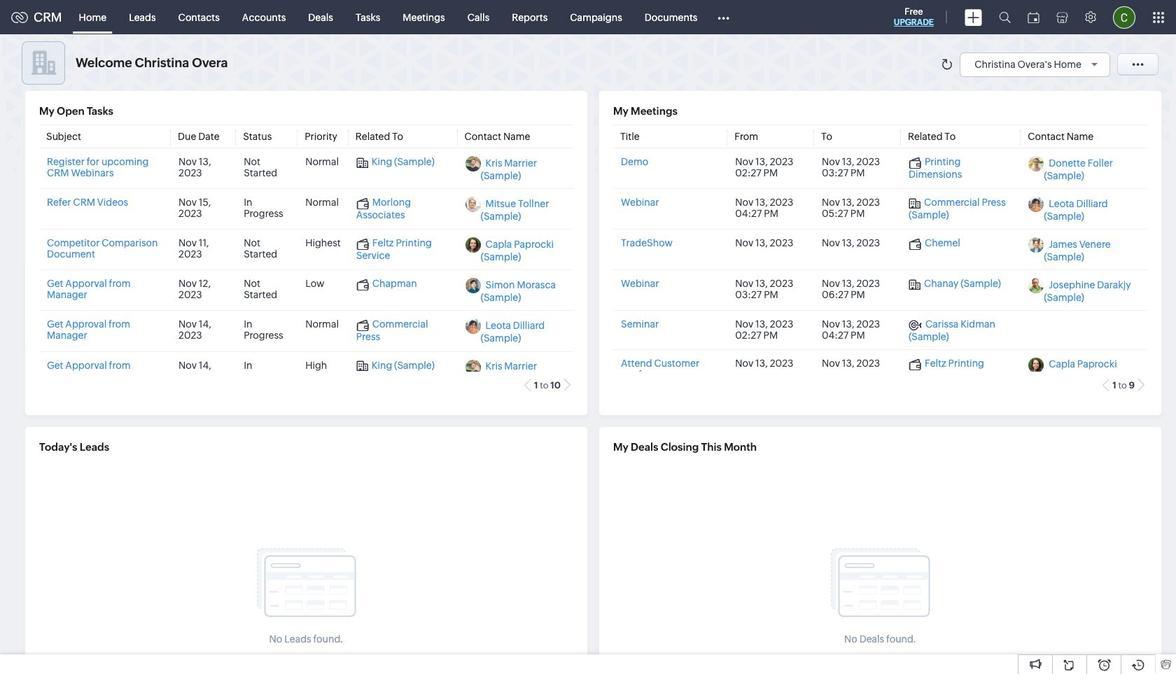 Task type: describe. For each thing, give the bounding box(es) containing it.
create menu element
[[956, 0, 991, 34]]

Other Modules field
[[709, 6, 739, 28]]

profile element
[[1105, 0, 1144, 34]]

create menu image
[[965, 9, 982, 26]]



Task type: locate. For each thing, give the bounding box(es) containing it.
search element
[[991, 0, 1019, 34]]

calendar image
[[1028, 12, 1040, 23]]

search image
[[999, 11, 1011, 23]]

logo image
[[11, 12, 28, 23]]

profile image
[[1113, 6, 1135, 28]]



Task type: vqa. For each thing, say whether or not it's contained in the screenshot.
Needs Analysis
no



